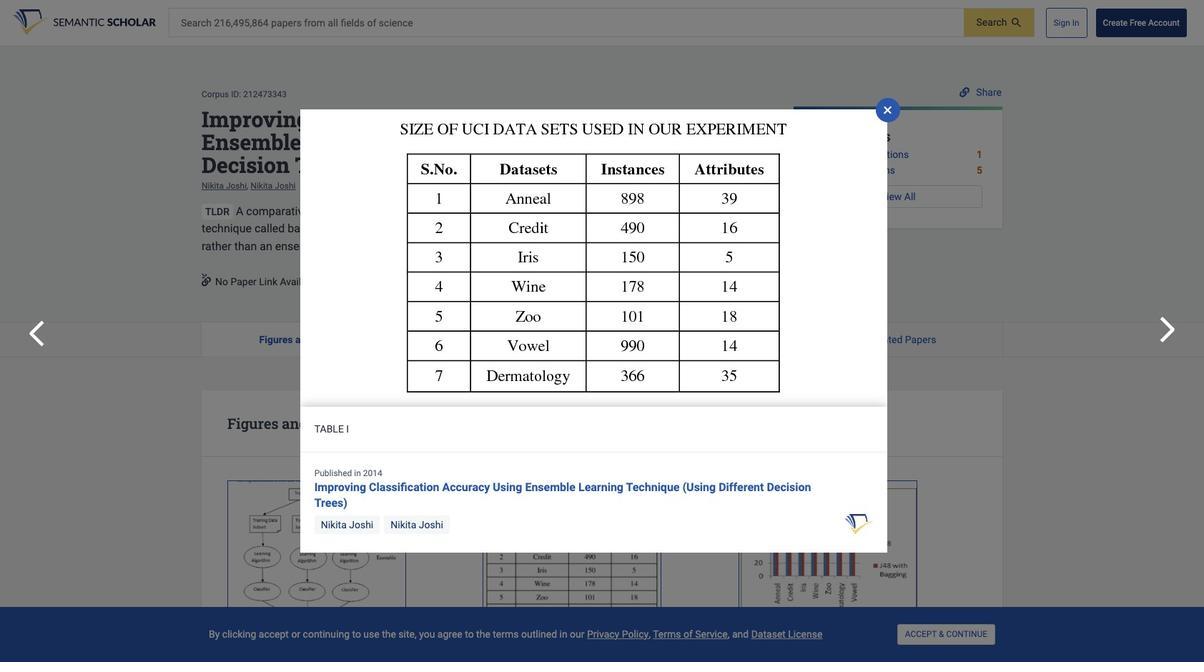 Task type: locate. For each thing, give the bounding box(es) containing it.
the down trees) at the left top
[[518, 221, 534, 235]]

0 vertical spatial learning
[[307, 128, 399, 156]]

to right continuing
[[352, 628, 361, 640]]

tables down available
[[314, 334, 344, 345]]

trees) inside corpus id: 212473343 improving classification accuracy using ensemble learning technique (using different decision trees)
[[295, 151, 359, 179]]

0 horizontal spatial in
[[354, 468, 361, 478]]

19
[[670, 334, 682, 345]]

0 vertical spatial decision
[[202, 151, 290, 179]]

0 vertical spatial 12
[[814, 128, 830, 145]]

tables for figures and tables
[[314, 334, 344, 345]]

is right it
[[404, 221, 413, 235]]

classification for corpus id: 212473343 improving classification accuracy using ensemble learning technique (using different decision trees)
[[314, 105, 453, 133]]

0 horizontal spatial svg image
[[202, 273, 212, 287]]

12 inside 12 citations link
[[475, 334, 486, 345]]

trees) up 'study'
[[295, 151, 359, 179]]

use left the a
[[579, 221, 597, 235]]

of
[[367, 17, 376, 29], [343, 204, 353, 218], [684, 628, 693, 640]]

improving down 212473343
[[202, 105, 309, 133]]

0 horizontal spatial 12
[[475, 334, 486, 345]]

use left site, at bottom left
[[364, 628, 379, 640]]

improving inside corpus id: 212473343 improving classification accuracy using ensemble learning technique (using different decision trees)
[[202, 105, 309, 133]]

using for published in  2014 improving classification accuracy using ensemble learning technique (using different decision trees)
[[493, 480, 522, 494]]

citations inside 'link'
[[855, 164, 895, 176]]

create left the alert
[[433, 276, 462, 287]]

12 down the alert
[[475, 334, 486, 345]]

share
[[976, 87, 1002, 98]]

different inside published in  2014 improving classification accuracy using ensemble learning technique (using different decision trees)
[[719, 480, 764, 494]]

create inside button
[[433, 276, 462, 287]]

the left site, at bottom left
[[382, 628, 396, 640]]

1 vertical spatial different
[[719, 480, 764, 494]]

1 vertical spatial of
[[343, 204, 353, 218]]

(using for corpus id: 212473343 improving classification accuracy using ensemble learning technique (using different decision trees)
[[516, 128, 584, 156]]

sign
[[1054, 18, 1070, 28]]

1 horizontal spatial using
[[562, 105, 622, 133]]

i
[[346, 423, 349, 435]]

0 vertical spatial (using
[[516, 128, 584, 156]]

0 horizontal spatial create
[[433, 276, 462, 287]]

using inside corpus id: 212473343 improving classification accuracy using ensemble learning technique (using different decision trees)
[[562, 105, 622, 133]]

ensemble
[[202, 128, 301, 156], [525, 480, 576, 494]]

0 vertical spatial from
[[304, 17, 325, 29]]

tables
[[314, 334, 344, 345], [311, 414, 355, 433]]

when
[[539, 204, 567, 218], [488, 221, 515, 235]]

1 horizontal spatial from
[[359, 414, 392, 433]]

create left free
[[1103, 18, 1128, 28]]

0 vertical spatial ensemble
[[202, 128, 301, 156]]

semantic scholar image
[[845, 514, 873, 535]]

learning
[[307, 128, 399, 156], [578, 480, 624, 494]]

from for papers
[[304, 17, 325, 29]]

trees) for published in  2014 improving classification accuracy using ensemble learning technique (using different decision trees)
[[314, 496, 347, 510]]

0 vertical spatial accuracy
[[459, 105, 556, 133]]

0 vertical spatial svg image
[[1012, 18, 1021, 27]]

technique
[[202, 221, 252, 235]]

cite button
[[499, 271, 530, 293]]

12 citations down cite button
[[475, 334, 529, 345]]

in left 2014
[[354, 468, 361, 478]]

of right fields
[[367, 17, 376, 29]]

continuing
[[303, 628, 350, 640]]

account
[[1148, 18, 1180, 28]]

banner
[[0, 0, 1204, 46]]

accuracy inside published in  2014 improving classification accuracy using ensemble learning technique (using different decision trees)
[[442, 480, 490, 494]]

view all button
[[814, 185, 983, 208]]

a comparative study of different classifiers (decision trees) when the ensemble learning technique called bagging is used, and it is observed that when the authors use a single classifier rather than an ensemble, the classification error further increases.
[[202, 204, 688, 253]]

accuracy inside corpus id: 212473343 improving classification accuracy using ensemble learning technique (using different decision trees)
[[459, 105, 556, 133]]

1 horizontal spatial technique
[[626, 480, 680, 494]]

0 horizontal spatial ,
[[247, 181, 248, 191]]

tables for figures and tables from this paper
[[311, 414, 355, 433]]

nikita
[[202, 181, 224, 191], [251, 181, 273, 191], [321, 519, 347, 531], [391, 519, 416, 531]]

&
[[939, 630, 944, 640]]

1 horizontal spatial learning
[[578, 480, 624, 494]]

0 vertical spatial trees)
[[295, 151, 359, 179]]

using inside published in  2014 improving classification accuracy using ensemble learning technique (using different decision trees)
[[493, 480, 522, 494]]

search inside "button"
[[976, 17, 1007, 28]]

ensemble inside published in  2014 improving classification accuracy using ensemble learning technique (using different decision trees)
[[525, 480, 576, 494]]

1 horizontal spatial decision
[[767, 480, 811, 494]]

1 horizontal spatial use
[[579, 221, 597, 235]]

1 horizontal spatial is
[[404, 221, 413, 235]]

create inside button
[[1103, 18, 1128, 28]]

you
[[419, 628, 435, 640]]

when up authors
[[539, 204, 567, 218]]

citations down background citations
[[855, 164, 895, 176]]

0 vertical spatial create
[[1103, 18, 1128, 28]]

2014
[[363, 468, 382, 478]]

svg image left no
[[202, 273, 212, 287]]

id:
[[231, 89, 241, 99]]

1 horizontal spatial of
[[367, 17, 376, 29]]

create for create alert
[[433, 276, 462, 287]]

0 horizontal spatial technique
[[404, 128, 511, 156]]

1 vertical spatial ensemble
[[525, 480, 576, 494]]

2 search from the left
[[181, 17, 212, 29]]

classification inside corpus id: 212473343 improving classification accuracy using ensemble learning technique (using different decision trees)
[[314, 105, 453, 133]]

, up comparative
[[247, 181, 248, 191]]

background citations
[[814, 149, 909, 160]]

figures
[[259, 334, 293, 345], [227, 414, 278, 433]]

joshi
[[226, 181, 247, 191], [275, 181, 296, 191], [349, 519, 373, 531], [419, 519, 443, 531]]

figures for figures and tables
[[259, 334, 293, 345]]

0 horizontal spatial ensemble
[[202, 128, 301, 156]]

1 horizontal spatial 12 citations
[[814, 128, 891, 145]]

by
[[209, 628, 220, 640]]

single
[[609, 221, 639, 235]]

classification up computer at left top
[[314, 105, 453, 133]]

trees)
[[295, 151, 359, 179], [314, 496, 347, 510]]

1 vertical spatial learning
[[578, 480, 624, 494]]

1 horizontal spatial when
[[539, 204, 567, 218]]

to right agree
[[465, 628, 474, 640]]

1 horizontal spatial (using
[[683, 480, 716, 494]]

decision inside published in  2014 improving classification accuracy using ensemble learning technique (using different decision trees)
[[767, 480, 811, 494]]

1 vertical spatial improving
[[314, 480, 366, 494]]

learning for corpus id: 212473343 improving classification accuracy using ensemble learning technique (using different decision trees)
[[307, 128, 399, 156]]

1 vertical spatial when
[[488, 221, 515, 235]]

nikita joshi , nikita joshi
[[202, 181, 296, 191]]

0 vertical spatial different
[[589, 128, 680, 156]]

1 vertical spatial using
[[493, 480, 522, 494]]

0 horizontal spatial is
[[331, 221, 340, 235]]

1 horizontal spatial search
[[976, 17, 1007, 28]]

search left the 216,495,864
[[181, 17, 212, 29]]

svg image inside improving classification accuracy using ensemble learning technique (using different decision trees) main content
[[202, 273, 212, 287]]

0 vertical spatial improving
[[202, 105, 309, 133]]

technique for corpus id: 212473343 improving classification accuracy using ensemble learning technique (using different decision trees)
[[404, 128, 511, 156]]

improving classification accuracy using ensemble learning technique (using different decision trees) link
[[314, 480, 811, 510]]

1 vertical spatial from
[[359, 414, 392, 433]]

1 vertical spatial (using
[[683, 480, 716, 494]]

ensemble for published in  2014 improving classification accuracy using ensemble learning technique (using different decision trees)
[[525, 480, 576, 494]]

1 horizontal spatial different
[[719, 480, 764, 494]]

learning inside corpus id: 212473343 improving classification accuracy using ensemble learning technique (using different decision trees)
[[307, 128, 399, 156]]

0 horizontal spatial of
[[343, 204, 353, 218]]

privacy policy link
[[587, 628, 649, 640]]

observed
[[415, 221, 462, 235]]

trees) for corpus id: 212473343 improving classification accuracy using ensemble learning technique (using different decision trees)
[[295, 151, 359, 179]]

decision inside corpus id: 212473343 improving classification accuracy using ensemble learning technique (using different decision trees)
[[202, 151, 290, 179]]

svg image inside figures carousel dialog
[[882, 104, 894, 116]]

policy
[[622, 628, 649, 640]]

papers
[[905, 334, 936, 345]]

the
[[570, 204, 586, 218], [518, 221, 534, 235], [330, 239, 346, 253], [382, 628, 396, 640], [476, 628, 490, 640]]

svg image inside search "button"
[[1012, 18, 1021, 27]]

1 vertical spatial decision
[[767, 480, 811, 494]]

in
[[354, 468, 361, 478], [560, 628, 568, 640]]

1 horizontal spatial nikita joshi
[[391, 519, 443, 531]]

accuracy
[[459, 105, 556, 133], [442, 480, 490, 494]]

1 horizontal spatial to
[[465, 628, 474, 640]]

1 vertical spatial svg image
[[202, 273, 212, 287]]

1 vertical spatial svg image
[[882, 104, 894, 116]]

share button
[[959, 84, 1003, 100]]

rather
[[202, 239, 231, 253]]

in left our
[[560, 628, 568, 640]]

terms of service link
[[653, 628, 728, 640]]

0 horizontal spatial to
[[352, 628, 361, 640]]

1 horizontal spatial ensemble
[[525, 480, 576, 494]]

ensemble,
[[275, 239, 327, 253]]

published in  2014 improving classification accuracy using ensemble learning technique (using different decision trees)
[[314, 468, 811, 510]]

authors
[[537, 221, 576, 235]]

technique inside published in  2014 improving classification accuracy using ensemble learning technique (using different decision trees)
[[626, 480, 680, 494]]

0 vertical spatial using
[[562, 105, 622, 133]]

0 horizontal spatial using
[[493, 480, 522, 494]]

19 references link
[[602, 322, 802, 357]]

corpus id: 212473343 improving classification accuracy using ensemble learning technique (using different decision trees)
[[202, 89, 680, 179]]

trees) down the published on the bottom
[[314, 496, 347, 510]]

1 vertical spatial tables
[[311, 414, 355, 433]]

search for search
[[976, 17, 1007, 28]]

1 search from the left
[[976, 17, 1007, 28]]

12 up background
[[814, 128, 830, 145]]

to
[[352, 628, 361, 640], [465, 628, 474, 640]]

from left all
[[304, 17, 325, 29]]

corpus
[[202, 89, 229, 99]]

and down available
[[295, 334, 312, 345]]

, left terms
[[649, 628, 651, 640]]

0 vertical spatial technique
[[404, 128, 511, 156]]

using
[[562, 105, 622, 133], [493, 480, 522, 494]]

improving inside published in  2014 improving classification accuracy using ensemble learning technique (using different decision trees)
[[314, 480, 366, 494]]

technique inside corpus id: 212473343 improving classification accuracy using ensemble learning technique (using different decision trees)
[[404, 128, 511, 156]]

paper
[[425, 414, 464, 433]]

svg image up background citations link
[[882, 104, 894, 116]]

is down 'study'
[[331, 221, 340, 235]]

svg image
[[960, 87, 970, 97], [882, 104, 894, 116]]

12 citations
[[814, 128, 891, 145], [475, 334, 529, 345]]

2 horizontal spatial of
[[684, 628, 693, 640]]

0 horizontal spatial svg image
[[882, 104, 894, 116]]

0 horizontal spatial use
[[364, 628, 379, 640]]

12 citations up background citations link
[[814, 128, 891, 145]]

(using inside published in  2014 improving classification accuracy using ensemble learning technique (using different decision trees)
[[683, 480, 716, 494]]

classification inside published in  2014 improving classification accuracy using ensemble learning technique (using different decision trees)
[[369, 480, 439, 494]]

0 vertical spatial use
[[579, 221, 597, 235]]

0 vertical spatial in
[[354, 468, 361, 478]]

0 horizontal spatial improving
[[202, 105, 309, 133]]

and left it
[[373, 221, 392, 235]]

a
[[600, 221, 606, 235]]

different inside corpus id: 212473343 improving classification accuracy using ensemble learning technique (using different decision trees)
[[589, 128, 680, 156]]

figures carousel dialog
[[276, 98, 928, 553]]

0 vertical spatial when
[[539, 204, 567, 218]]

0 vertical spatial of
[[367, 17, 376, 29]]

citations up 'methods citations' 'link'
[[869, 149, 909, 160]]

decision
[[202, 151, 290, 179], [767, 480, 811, 494]]

ensemble inside corpus id: 212473343 improving classification accuracy using ensemble learning technique (using different decision trees)
[[202, 128, 301, 156]]

citations for 12 citations link
[[489, 334, 529, 345]]

1 vertical spatial 12
[[475, 334, 486, 345]]

none search field containing search
[[169, 8, 1034, 37]]

of right terms
[[684, 628, 693, 640]]

1 vertical spatial figures
[[227, 414, 278, 433]]

improving down the published on the bottom
[[314, 480, 366, 494]]

citations down cite button
[[489, 334, 529, 345]]

(using inside corpus id: 212473343 improving classification accuracy using ensemble learning technique (using different decision trees)
[[516, 128, 584, 156]]

classification
[[314, 105, 453, 133], [369, 480, 439, 494]]

view all
[[880, 191, 916, 202]]

1 horizontal spatial create
[[1103, 18, 1128, 28]]

1 to from the left
[[352, 628, 361, 640]]

svg image left sign
[[1012, 18, 1021, 27]]

trees) inside published in  2014 improving classification accuracy using ensemble learning technique (using different decision trees)
[[314, 496, 347, 510]]

1 vertical spatial trees)
[[314, 496, 347, 510]]

ensemble
[[588, 204, 638, 218]]

of up used,
[[343, 204, 353, 218]]

svg image left share
[[960, 87, 970, 97]]

expand
[[536, 239, 573, 253]]

improving
[[202, 105, 309, 133], [314, 480, 366, 494]]

svg image
[[1012, 18, 1021, 27], [202, 273, 212, 287]]

0 vertical spatial 12 citations
[[814, 128, 891, 145]]

0 horizontal spatial (using
[[516, 128, 584, 156]]

0 vertical spatial classification
[[314, 105, 453, 133]]

search up share
[[976, 17, 1007, 28]]

, left the dataset
[[728, 628, 730, 640]]

1 horizontal spatial improving
[[314, 480, 366, 494]]

of inside a comparative study of different classifiers (decision trees) when the ensemble learning technique called bagging is used, and it is observed that when the authors use a single classifier rather than an ensemble, the classification error further increases.
[[343, 204, 353, 218]]

1 horizontal spatial svg image
[[960, 87, 970, 97]]

called
[[255, 221, 285, 235]]

1 vertical spatial accuracy
[[442, 480, 490, 494]]

further
[[446, 239, 480, 253]]

0 horizontal spatial nikita joshi
[[321, 519, 373, 531]]

None search field
[[169, 8, 1034, 37]]

learning inside published in  2014 improving classification accuracy using ensemble learning technique (using different decision trees)
[[578, 480, 624, 494]]

0 horizontal spatial learning
[[307, 128, 399, 156]]

2 nikita joshi from the left
[[391, 519, 443, 531]]

0 horizontal spatial search
[[181, 17, 212, 29]]

0 horizontal spatial decision
[[202, 151, 290, 179]]

0 horizontal spatial 12 citations
[[475, 334, 529, 345]]

1 vertical spatial classification
[[369, 480, 439, 494]]

from right i
[[359, 414, 392, 433]]

216,495,864
[[214, 17, 269, 29]]

from inside improving classification accuracy using ensemble learning technique (using different decision trees) main content
[[359, 414, 392, 433]]

view
[[880, 191, 902, 202]]

different
[[356, 204, 399, 218]]

0 vertical spatial svg image
[[960, 87, 970, 97]]

citations
[[833, 128, 891, 145], [869, 149, 909, 160], [855, 164, 895, 176], [489, 334, 529, 345]]

the down used,
[[330, 239, 346, 253]]

use
[[579, 221, 597, 235], [364, 628, 379, 640]]

decision for corpus id: 212473343 improving classification accuracy using ensemble learning technique (using different decision trees)
[[202, 151, 290, 179]]

fields
[[341, 17, 365, 29]]

when up "increases."
[[488, 221, 515, 235]]

,
[[247, 181, 248, 191], [649, 628, 651, 640], [728, 628, 730, 640]]

or
[[291, 628, 300, 640]]

tables up the published on the bottom
[[311, 414, 355, 433]]

1 vertical spatial technique
[[626, 480, 680, 494]]

0 horizontal spatial when
[[488, 221, 515, 235]]

12
[[814, 128, 830, 145], [475, 334, 486, 345]]

classification down 2014
[[369, 480, 439, 494]]

0 horizontal spatial from
[[304, 17, 325, 29]]

1 vertical spatial create
[[433, 276, 462, 287]]

cite
[[511, 276, 529, 287]]

2 is from the left
[[404, 221, 413, 235]]

banner containing search
[[0, 0, 1204, 46]]

papers
[[271, 17, 302, 29]]

1 vertical spatial in
[[560, 628, 568, 640]]

0 horizontal spatial different
[[589, 128, 680, 156]]

1 horizontal spatial ,
[[649, 628, 651, 640]]

0 vertical spatial figures
[[259, 334, 293, 345]]

1 horizontal spatial svg image
[[1012, 18, 1021, 27]]

0 vertical spatial tables
[[314, 334, 344, 345]]



Task type: vqa. For each thing, say whether or not it's contained in the screenshot.
Using corresponding to Corpus ID: 212473343 Improving Classification Accuracy Using Ensemble Learning Technique (Using Different Decision Trees)
yes



Task type: describe. For each thing, give the bounding box(es) containing it.
background
[[814, 149, 867, 160]]

sign in button
[[1046, 8, 1087, 38]]

study
[[312, 204, 340, 218]]

all
[[904, 191, 916, 202]]

1 is from the left
[[331, 221, 340, 235]]

table
[[314, 423, 344, 435]]

expand button
[[535, 237, 574, 256]]

and left the dataset
[[732, 628, 749, 640]]

citations for background citations link
[[869, 149, 909, 160]]

5
[[977, 164, 983, 176]]

the left terms
[[476, 628, 490, 640]]

ensemble for corpus id: 212473343 improving classification accuracy using ensemble learning technique (using different decision trees)
[[202, 128, 301, 156]]

classifiers
[[402, 204, 454, 218]]

tldr button
[[202, 204, 233, 219]]

improving for corpus id: 212473343 improving classification accuracy using ensemble learning technique (using different decision trees)
[[202, 105, 309, 133]]

references
[[684, 334, 734, 345]]

used,
[[343, 221, 370, 235]]

classification
[[349, 239, 416, 253]]

service
[[695, 628, 728, 640]]

learning for published in  2014 improving classification accuracy using ensemble learning technique (using different decision trees)
[[578, 480, 624, 494]]

trees)
[[507, 204, 537, 218]]

terms
[[653, 628, 681, 640]]

sign in
[[1054, 18, 1079, 28]]

computer science
[[377, 181, 447, 191]]

related papers
[[869, 334, 936, 345]]

212473343
[[243, 89, 287, 99]]

improving classification accuracy using ensemble learning technique (using different decision trees) main content
[[0, 46, 1204, 662]]

2 to from the left
[[465, 628, 474, 640]]

no
[[215, 276, 228, 287]]

1 nikita joshi from the left
[[321, 519, 373, 531]]

error
[[419, 239, 443, 253]]

(decision
[[456, 204, 504, 218]]

by clicking accept or continuing to use the site, you agree to the terms outlined in our privacy policy , terms of service , and dataset license
[[209, 628, 823, 640]]

background citations link
[[814, 147, 909, 162]]

table i
[[314, 423, 352, 435]]

classifier
[[642, 221, 688, 235]]

citations up background citations link
[[833, 128, 891, 145]]

view all link
[[814, 185, 983, 208]]

accuracy for published in  2014 improving classification accuracy using ensemble learning technique (using different decision trees)
[[442, 480, 490, 494]]

a
[[236, 204, 243, 218]]

figures and tables
[[259, 334, 344, 345]]

create alert
[[433, 276, 486, 287]]

homepage image
[[13, 9, 156, 35]]

related papers link
[[803, 322, 1003, 357]]

different for published in  2014 improving classification accuracy using ensemble learning technique (using different decision trees)
[[719, 480, 764, 494]]

in
[[1072, 18, 1079, 28]]

clicking
[[222, 628, 256, 640]]

from for tables
[[359, 414, 392, 433]]

license
[[788, 628, 823, 640]]

different for corpus id: 212473343 improving classification accuracy using ensemble learning technique (using different decision trees)
[[589, 128, 680, 156]]

12 citations link
[[402, 322, 602, 357]]

svg image inside 'share' button
[[960, 87, 970, 97]]

accept & continue
[[905, 630, 988, 640]]

learning
[[641, 204, 682, 218]]

our
[[570, 628, 585, 640]]

improving for published in  2014 improving classification accuracy using ensemble learning technique (using different decision trees)
[[314, 480, 366, 494]]

tldr
[[205, 206, 230, 217]]

that
[[465, 221, 485, 235]]

methods citations
[[814, 164, 895, 176]]

decision for published in  2014 improving classification accuracy using ensemble learning technique (using different decision trees)
[[767, 480, 811, 494]]

create alert button
[[420, 271, 486, 293]]

published
[[314, 468, 352, 478]]

it
[[395, 221, 401, 235]]

alert
[[464, 276, 486, 287]]

2 horizontal spatial ,
[[728, 628, 730, 640]]

search for search 216,495,864 papers from all fields of science
[[181, 17, 212, 29]]

search button
[[964, 9, 1034, 37]]

no paper link available
[[215, 276, 320, 287]]

19 references
[[670, 334, 734, 345]]

figures for figures and tables from this paper
[[227, 414, 278, 433]]

accept
[[259, 628, 289, 640]]

figures and tables link
[[202, 322, 401, 357]]

computer
[[377, 181, 415, 191]]

1 horizontal spatial in
[[560, 628, 568, 640]]

1 vertical spatial 12 citations
[[475, 334, 529, 345]]

free
[[1130, 18, 1146, 28]]

increases.
[[483, 239, 535, 253]]

outlined
[[521, 628, 557, 640]]

accuracy for corpus id: 212473343 improving classification accuracy using ensemble learning technique (using different decision trees)
[[459, 105, 556, 133]]

classification for published in  2014 improving classification accuracy using ensemble learning technique (using different decision trees)
[[369, 480, 439, 494]]

science
[[379, 17, 413, 29]]

link
[[259, 276, 277, 287]]

paper
[[231, 276, 257, 287]]

search 216,495,864 papers from all fields of science
[[181, 17, 413, 29]]

available
[[280, 276, 320, 287]]

site,
[[399, 628, 417, 640]]

an
[[260, 239, 272, 253]]

2 vertical spatial of
[[684, 628, 693, 640]]

and left table
[[282, 414, 308, 433]]

using for corpus id: 212473343 improving classification accuracy using ensemble learning technique (using different decision trees)
[[562, 105, 622, 133]]

and inside a comparative study of different classifiers (decision trees) when the ensemble learning technique called bagging is used, and it is observed that when the authors use a single classifier rather than an ensemble, the classification error further increases.
[[373, 221, 392, 235]]

use inside a comparative study of different classifiers (decision trees) when the ensemble learning technique called bagging is used, and it is observed that when the authors use a single classifier rather than an ensemble, the classification error further increases.
[[579, 221, 597, 235]]

create free account
[[1103, 18, 1180, 28]]

accept
[[905, 630, 937, 640]]

comparative
[[246, 204, 309, 218]]

1 vertical spatial use
[[364, 628, 379, 640]]

than
[[234, 239, 257, 253]]

all
[[328, 17, 338, 29]]

the up authors
[[570, 204, 586, 218]]

science
[[417, 181, 447, 191]]

(using for published in  2014 improving classification accuracy using ensemble learning technique (using different decision trees)
[[683, 480, 716, 494]]

technique for published in  2014 improving classification accuracy using ensemble learning technique (using different decision trees)
[[626, 480, 680, 494]]

agree
[[438, 628, 462, 640]]

continue
[[946, 630, 988, 640]]

in inside published in  2014 improving classification accuracy using ensemble learning technique (using different decision trees)
[[354, 468, 361, 478]]

dataset
[[751, 628, 786, 640]]

terms
[[493, 628, 519, 640]]

create for create free account
[[1103, 18, 1128, 28]]

related
[[869, 334, 903, 345]]

1 horizontal spatial 12
[[814, 128, 830, 145]]

methods
[[814, 164, 853, 176]]

, inside improving classification accuracy using ensemble learning technique (using different decision trees) main content
[[247, 181, 248, 191]]

accept & continue button
[[897, 625, 995, 645]]

dataset license link
[[751, 628, 823, 640]]

citations for 'methods citations' 'link'
[[855, 164, 895, 176]]



